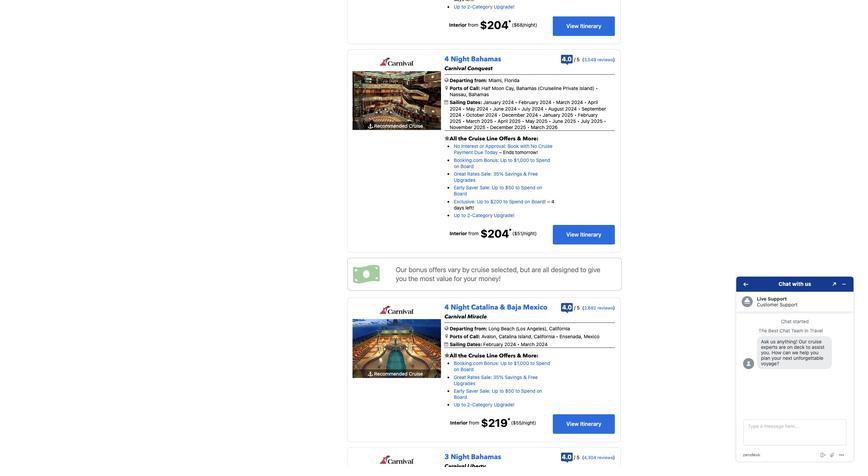 Task type: describe. For each thing, give the bounding box(es) containing it.
reviews for $219
[[598, 306, 613, 311]]

view itinerary for 4 night catalina & baja mexico
[[567, 422, 602, 428]]

angeles),
[[527, 326, 548, 332]]

interest
[[462, 143, 478, 149]]

recommended cruise for $219
[[374, 372, 423, 378]]

departing for $204
[[450, 77, 473, 83]]

october 2024 • december 2024 • january 2025 •
[[466, 112, 577, 118]]

• inside the half moon cay, bahamas (cruiseline private island) • nassau, bahamas
[[596, 85, 598, 91]]

miracle
[[468, 314, 487, 321]]

offers for $219
[[499, 353, 516, 360]]

from for bahamas
[[469, 231, 479, 237]]

$219
[[481, 417, 508, 430]]

early for booking.com bonus: up to $1,000 to spend on board great rates sale: 35% savings & free upgrades early saver sale: up to $50 to spend on board
[[454, 185, 465, 191]]

june inside march 2025 • april 2025 • may 2025 • june 2025 • july 2025 • november 2025 • december 2025 • march 2026
[[553, 118, 563, 124]]

) inside the 4.0 / 5 ( 4,304 reviews )
[[613, 455, 615, 461]]

2 2- from the top
[[467, 213, 472, 219]]

carnival cruise line image for $219
[[380, 306, 415, 315]]

bonus
[[409, 266, 427, 274]]

($51 / night)
[[513, 231, 537, 237]]

cruise
[[471, 266, 490, 274]]

with
[[520, 143, 530, 149]]

1 no from the left
[[454, 143, 460, 149]]

august
[[548, 106, 564, 112]]

$204 for ($68 / night)
[[480, 19, 509, 32]]

today
[[485, 150, 498, 156]]

$200
[[490, 199, 502, 205]]

january 2024 • february 2024 • march 2024 •
[[484, 100, 587, 105]]

1 booking.com bonus: up to $1,000 to spend on board link from the top
[[454, 157, 550, 169]]

exclusive: up to $200 to spend on board!
[[454, 199, 546, 205]]

spend up ($55 / night)
[[521, 389, 536, 394]]

island,
[[518, 334, 533, 340]]

march up august
[[556, 100, 570, 105]]

more: for $219
[[523, 353, 539, 360]]

2 category from the top
[[472, 213, 493, 219]]

($55 / night)
[[511, 421, 536, 427]]

3 up to 2-category upgrade! link from the top
[[454, 402, 515, 408]]

february 2025
[[450, 112, 598, 124]]

2,682 reviews link
[[584, 306, 613, 311]]

asterisk image
[[508, 419, 510, 421]]

anchor image
[[368, 372, 373, 377]]

2 upgrade! from the top
[[494, 213, 515, 219]]

carnival inside 4 night bahamas carnival conquest
[[445, 65, 466, 72]]

1 view itinerary link from the top
[[553, 17, 615, 36]]

island)
[[580, 85, 595, 91]]

($68 / night)
[[512, 22, 537, 28]]

designed
[[551, 266, 579, 274]]

avalon,
[[482, 334, 498, 340]]

2 up to 2-category upgrade! link from the top
[[454, 213, 515, 219]]

2 up to 2-category upgrade! from the top
[[454, 213, 515, 219]]

4.0 / 5 ( 2,682 reviews )
[[562, 304, 615, 311]]

selected,
[[491, 266, 519, 274]]

all the cruise line offers & more: for $219
[[450, 353, 539, 360]]

reviews for $204
[[598, 57, 613, 62]]

your
[[464, 275, 477, 283]]

interior for catalina
[[450, 421, 468, 427]]

4 night catalina & baja mexico carnival miracle
[[445, 303, 548, 321]]

sailing for $219
[[450, 342, 466, 348]]

due
[[474, 150, 483, 156]]

board!
[[532, 199, 546, 205]]

payment
[[454, 150, 473, 156]]

sailing for $204
[[450, 100, 466, 105]]

2 no from the left
[[531, 143, 537, 149]]

give
[[588, 266, 601, 274]]

2026
[[546, 125, 558, 130]]

1 early saver sale: up to $50 to spend on board link from the top
[[454, 185, 542, 197]]

4 for $219
[[445, 303, 449, 313]]

2024 right october
[[486, 112, 497, 118]]

night for $204
[[451, 55, 470, 64]]

ports of call: for $219
[[450, 334, 480, 340]]

bonus: for booking.com bonus: up to $1,000 to spend on board great rates sale: 35% savings & free upgrades early saver sale: up to $50 to spend on board up to 2-category upgrade!
[[484, 361, 499, 367]]

3,549
[[584, 57, 596, 62]]

globe image for $219
[[445, 327, 449, 331]]

0 vertical spatial interior
[[449, 22, 467, 28]]

private
[[563, 85, 578, 91]]

carnival miracle image
[[353, 320, 441, 379]]

interior from $204 for ($68
[[449, 19, 509, 32]]

exclusive: up to $200 to spend on board! link
[[454, 199, 546, 205]]

conquest
[[468, 65, 493, 72]]

2024 right august
[[565, 106, 577, 112]]

value
[[437, 275, 452, 283]]

2024 down departing from: long beach (los angeles), california at bottom right
[[505, 342, 516, 348]]

are
[[532, 266, 541, 274]]

departing from: long beach (los angeles), california
[[450, 326, 570, 332]]

all the cruise line offers & more: for $204
[[450, 135, 539, 143]]

(los
[[516, 326, 526, 332]]

vary
[[448, 266, 461, 274]]

(cruiseline
[[538, 85, 562, 91]]

4 night bahamas carnival conquest
[[445, 55, 501, 72]]

globe image for $204
[[445, 78, 449, 83]]

spend right $200
[[509, 199, 524, 205]]

booking.com bonus: up to $1,000 to spend on board great rates sale: 35% savings & free upgrades early saver sale: up to $50 to spend on board
[[454, 157, 550, 197]]

1 vertical spatial mexico
[[584, 334, 600, 340]]

the for $204
[[458, 135, 467, 143]]

left!
[[466, 205, 474, 211]]

carnival conquest image
[[353, 71, 441, 130]]

/ for 4.0 / 5 ( 2,682 reviews )
[[574, 305, 576, 311]]

3 night bahamas
[[445, 453, 501, 463]]

0 vertical spatial from
[[468, 22, 478, 28]]

no interest or approval: book with no cruise payment due today
[[454, 143, 553, 156]]

rates for booking.com bonus: up to $1,000 to spend on board great rates sale: 35% savings & free upgrades early saver sale: up to $50 to spend on board up to 2-category upgrade!
[[467, 375, 480, 381]]

march left 2026
[[531, 125, 545, 130]]

3
[[445, 453, 449, 463]]

booking.com bonus: up to $1,000 to spend on board great rates sale: 35% savings & free upgrades early saver sale: up to $50 to spend on board up to 2-category upgrade!
[[454, 361, 550, 408]]

catalina inside 4 night catalina & baja mexico carnival miracle
[[471, 303, 498, 313]]

asterisk image for ($51
[[509, 229, 512, 232]]

upgrades for booking.com bonus: up to $1,000 to spend on board great rates sale: 35% savings & free upgrades early saver sale: up to $50 to spend on board
[[454, 177, 476, 183]]

2 great rates sale: 35% savings & free upgrades link from the top
[[454, 375, 538, 387]]

from: for $219
[[475, 326, 487, 332]]

1 view itinerary from the top
[[567, 23, 602, 29]]

2024 up august
[[540, 100, 552, 105]]

september
[[582, 106, 606, 112]]

spend down avalon, catalina island, california • ensenada, mexico
[[536, 361, 550, 367]]

days
[[454, 205, 464, 211]]

by
[[462, 266, 470, 274]]

35% for booking.com bonus: up to $1,000 to spend on board great rates sale: 35% savings & free upgrades early saver sale: up to $50 to spend on board up to 2-category upgrade!
[[493, 375, 504, 381]]

saver for booking.com bonus: up to $1,000 to spend on board great rates sale: 35% savings & free upgrades early saver sale: up to $50 to spend on board up to 2-category upgrade!
[[466, 389, 479, 394]]

/ for ($51 / night)
[[522, 231, 524, 237]]

star image for $204
[[445, 136, 450, 141]]

to inside our bonus offers vary by cruise selected, but are all designed to give you the most value for your money!
[[581, 266, 587, 274]]

recommended for $219
[[374, 372, 408, 378]]

view itinerary link for 4 night bahamas
[[553, 225, 615, 245]]

great for booking.com bonus: up to $1,000 to spend on board great rates sale: 35% savings & free upgrades early saver sale: up to $50 to spend on board
[[454, 171, 466, 177]]

july inside march 2025 • april 2025 • may 2025 • june 2025 • july 2025 • november 2025 • december 2025 • march 2026
[[581, 118, 590, 124]]

4,304
[[584, 456, 596, 461]]

2024 down private
[[572, 100, 583, 105]]

2 booking.com bonus: up to $1,000 to spend on board link from the top
[[454, 361, 550, 373]]

3 carnival cruise line image from the top
[[380, 456, 415, 465]]

sailing dates: for $219
[[450, 342, 484, 348]]

upgrades for booking.com bonus: up to $1,000 to spend on board great rates sale: 35% savings & free upgrades early saver sale: up to $50 to spend on board up to 2-category upgrade!
[[454, 381, 476, 387]]

all for $204
[[450, 135, 457, 143]]

november
[[450, 125, 473, 130]]

most
[[420, 275, 435, 283]]

) for $219
[[613, 305, 615, 311]]

– ends tomorrow!
[[498, 150, 538, 156]]

( for $204
[[582, 57, 584, 62]]

february for february 2025
[[578, 112, 598, 118]]

recommended cruise for $204
[[374, 123, 423, 129]]

0 vertical spatial california
[[549, 326, 570, 332]]

4.0 / 5 ( 3,549 reviews )
[[562, 56, 615, 63]]

2024 inside april 2024
[[450, 106, 461, 112]]

4.0 for $219
[[562, 304, 572, 311]]

view itinerary link for 4 night catalina & baja mexico
[[553, 415, 615, 435]]

call: for $219
[[470, 334, 480, 340]]

2 vertical spatial 4.0
[[562, 454, 572, 461]]

mexico inside 4 night catalina & baja mexico carnival miracle
[[523, 303, 548, 313]]

cay,
[[506, 85, 515, 91]]

$50 for booking.com bonus: up to $1,000 to spend on board great rates sale: 35% savings & free upgrades early saver sale: up to $50 to spend on board up to 2-category upgrade!
[[505, 389, 514, 394]]

$50 for booking.com bonus: up to $1,000 to spend on board great rates sale: 35% savings & free upgrades early saver sale: up to $50 to spend on board
[[505, 185, 514, 191]]

departing from: miami, florida
[[450, 77, 520, 83]]

0 vertical spatial may
[[466, 106, 475, 112]]

itinerary for 4 night catalina & baja mexico
[[580, 422, 602, 428]]

december inside march 2025 • april 2025 • may 2025 • june 2025 • july 2025 • november 2025 • december 2025 • march 2026
[[490, 125, 513, 130]]

from: for $204
[[475, 77, 487, 83]]

florida
[[505, 77, 520, 83]]

interior from $219
[[450, 417, 508, 430]]

more: for $204
[[523, 135, 539, 143]]

1 vertical spatial january
[[543, 112, 560, 118]]

& inside booking.com bonus: up to $1,000 to spend on board great rates sale: 35% savings & free upgrades early saver sale: up to $50 to spend on board
[[524, 171, 527, 177]]

april inside march 2025 • april 2025 • may 2025 • june 2025 • july 2025 • november 2025 • december 2025 • march 2026
[[498, 118, 508, 124]]

spend down tomorrow!
[[536, 157, 550, 163]]

1 horizontal spatial february
[[519, 100, 539, 105]]

spend up board!
[[521, 185, 536, 191]]

half moon cay, bahamas (cruiseline private island) • nassau, bahamas
[[450, 85, 598, 98]]

all
[[543, 266, 549, 274]]

0 vertical spatial december
[[502, 112, 525, 118]]

sailing dates: for $204
[[450, 100, 484, 105]]

view for 4 night bahamas
[[567, 232, 579, 238]]

1 2- from the top
[[467, 4, 472, 10]]

of for $204
[[464, 85, 469, 91]]

call: for $204
[[470, 85, 480, 91]]

avalon, catalina island, california • ensenada, mexico
[[482, 334, 600, 340]]

2,682
[[584, 306, 596, 311]]

2024 down avalon, catalina island, california • ensenada, mexico
[[536, 342, 548, 348]]

night for $219
[[451, 303, 470, 313]]

all for $219
[[450, 353, 457, 360]]

carnival inside 4 night catalina & baja mexico carnival miracle
[[445, 314, 466, 321]]

exclusive:
[[454, 199, 476, 205]]

for
[[454, 275, 462, 283]]

5 for $204
[[577, 57, 580, 62]]

ensenada,
[[560, 334, 583, 340]]

february 2024 • march 2024
[[484, 342, 548, 348]]

reviews inside the 4.0 / 5 ( 4,304 reviews )
[[598, 456, 613, 461]]

2024 up october 2024 • december 2024 • january 2025 •
[[505, 106, 517, 112]]

1 up to 2-category upgrade! from the top
[[454, 4, 515, 10]]

1 vertical spatial california
[[534, 334, 555, 340]]

2- inside booking.com bonus: up to $1,000 to spend on board great rates sale: 35% savings & free upgrades early saver sale: up to $50 to spend on board up to 2-category upgrade!
[[467, 402, 472, 408]]

our bonus offers vary by cruise selected, but are all designed to give you the most value for your money!
[[396, 266, 601, 283]]

approval:
[[486, 143, 507, 149]]

offers
[[429, 266, 446, 274]]

0 vertical spatial july
[[522, 106, 531, 112]]

book
[[508, 143, 519, 149]]

money!
[[479, 275, 501, 283]]

or
[[480, 143, 484, 149]]



Task type: locate. For each thing, give the bounding box(es) containing it.
june up 2026
[[553, 118, 563, 124]]

1 vertical spatial february
[[578, 112, 598, 118]]

1 saver from the top
[[466, 185, 479, 191]]

2 vertical spatial view itinerary
[[567, 422, 602, 428]]

0 vertical spatial january
[[484, 100, 501, 105]]

1 vertical spatial map marker image
[[445, 334, 448, 339]]

1 bonus: from the top
[[484, 157, 499, 163]]

0 horizontal spatial july
[[522, 106, 531, 112]]

1 from: from the top
[[475, 77, 487, 83]]

2 offers from the top
[[499, 353, 516, 360]]

recommended
[[374, 123, 408, 129], [374, 372, 408, 378]]

night up conquest
[[451, 55, 470, 64]]

– inside – 4 days left!
[[548, 199, 550, 205]]

2 carnival from the top
[[445, 314, 466, 321]]

may inside march 2025 • april 2025 • may 2025 • june 2025 • july 2025 • november 2025 • december 2025 • march 2026
[[526, 118, 535, 124]]

january
[[484, 100, 501, 105], [543, 112, 560, 118]]

2 more: from the top
[[523, 353, 539, 360]]

reviews right '2,682'
[[598, 306, 613, 311]]

february inside february 2025
[[578, 112, 598, 118]]

2 $1,000 from the top
[[514, 361, 529, 367]]

35% inside booking.com bonus: up to $1,000 to spend on board great rates sale: 35% savings & free upgrades early saver sale: up to $50 to spend on board
[[493, 171, 504, 177]]

0 horizontal spatial mexico
[[523, 303, 548, 313]]

3 reviews from the top
[[598, 456, 613, 461]]

night inside 4 night bahamas carnival conquest
[[451, 55, 470, 64]]

2 all from the top
[[450, 353, 457, 360]]

night) for 4 night bahamas
[[524, 231, 537, 237]]

1 horizontal spatial may
[[526, 118, 535, 124]]

2 line from the top
[[487, 353, 498, 360]]

upgrade! up asterisk image
[[494, 402, 515, 408]]

4 inside 4 night bahamas carnival conquest
[[445, 55, 449, 64]]

& inside 4 night catalina & baja mexico carnival miracle
[[500, 303, 505, 313]]

1 horizontal spatial mexico
[[584, 334, 600, 340]]

1 vertical spatial ports
[[450, 334, 463, 340]]

1 departing from the top
[[450, 77, 473, 83]]

miami,
[[489, 77, 503, 83]]

2 ports of call: from the top
[[450, 334, 480, 340]]

/ for ($68 / night)
[[523, 22, 524, 28]]

interior
[[449, 22, 467, 28], [450, 231, 467, 237], [450, 421, 468, 427]]

1 vertical spatial great
[[454, 375, 466, 381]]

4,304 reviews link
[[584, 456, 613, 461]]

from inside the interior from $219
[[469, 421, 479, 427]]

/ inside the 4.0 / 5 ( 4,304 reviews )
[[574, 455, 576, 461]]

call: left half
[[470, 85, 480, 91]]

0 vertical spatial $204
[[480, 19, 509, 32]]

1 vertical spatial booking.com
[[454, 361, 483, 367]]

4 for $204
[[445, 55, 449, 64]]

1 horizontal spatial no
[[531, 143, 537, 149]]

5 left '2,682'
[[577, 305, 580, 311]]

5 for $219
[[577, 305, 580, 311]]

1 vertical spatial early saver sale: up to $50 to spend on board link
[[454, 389, 542, 401]]

2 night from the top
[[451, 303, 470, 313]]

february up may 2024 • june 2024 • july 2024 • august 2024 •
[[519, 100, 539, 105]]

35% for booking.com bonus: up to $1,000 to spend on board great rates sale: 35% savings & free upgrades early saver sale: up to $50 to spend on board
[[493, 171, 504, 177]]

0 vertical spatial savings
[[505, 171, 522, 177]]

1 view from the top
[[567, 23, 579, 29]]

saver up exclusive:
[[466, 185, 479, 191]]

$1,000
[[514, 157, 529, 163], [514, 361, 529, 367]]

of for $219
[[464, 334, 469, 340]]

0 horizontal spatial february
[[484, 342, 503, 348]]

view itinerary
[[567, 23, 602, 29], [567, 232, 602, 238], [567, 422, 602, 428]]

carnival cruise line image
[[380, 57, 415, 66], [380, 306, 415, 315], [380, 456, 415, 465]]

calendar image for $219
[[444, 343, 448, 347]]

1 vertical spatial carnival
[[445, 314, 466, 321]]

2 departing from the top
[[450, 326, 473, 332]]

1 vertical spatial april
[[498, 118, 508, 124]]

0 vertical spatial all the cruise line offers & more:
[[450, 135, 539, 143]]

1 vertical spatial sailing
[[450, 342, 466, 348]]

0 vertical spatial ports
[[450, 85, 463, 91]]

1 35% from the top
[[493, 171, 504, 177]]

2 bonus: from the top
[[484, 361, 499, 367]]

ports up nassau, on the right top of page
[[450, 85, 463, 91]]

0 vertical spatial carnival cruise line image
[[380, 57, 415, 66]]

$204
[[480, 19, 509, 32], [481, 227, 509, 241]]

1 vertical spatial dates:
[[467, 342, 482, 348]]

dates: down avalon,
[[467, 342, 482, 348]]

2 vertical spatial carnival cruise line image
[[380, 456, 415, 465]]

2 great from the top
[[454, 375, 466, 381]]

ports
[[450, 85, 463, 91], [450, 334, 463, 340]]

ports for $204
[[450, 85, 463, 91]]

2 dates: from the top
[[467, 342, 482, 348]]

2 vertical spatial february
[[484, 342, 503, 348]]

0 vertical spatial globe image
[[445, 78, 449, 83]]

2 upgrades from the top
[[454, 381, 476, 387]]

2 vertical spatial itinerary
[[580, 422, 602, 428]]

from for catalina
[[469, 421, 479, 427]]

1 vertical spatial from
[[469, 231, 479, 237]]

early inside booking.com bonus: up to $1,000 to spend on board great rates sale: 35% savings & free upgrades early saver sale: up to $50 to spend on board
[[454, 185, 465, 191]]

upgrade! up ($68
[[494, 4, 515, 10]]

1 vertical spatial ports of call:
[[450, 334, 480, 340]]

1 all the cruise line offers & more: from the top
[[450, 135, 539, 143]]

1 up to 2-category upgrade! link from the top
[[454, 4, 515, 10]]

0 vertical spatial catalina
[[471, 303, 498, 313]]

0 vertical spatial bonus:
[[484, 157, 499, 163]]

bonus: inside booking.com bonus: up to $1,000 to spend on board great rates sale: 35% savings & free upgrades early saver sale: up to $50 to spend on board up to 2-category upgrade!
[[484, 361, 499, 367]]

the inside our bonus offers vary by cruise selected, but are all designed to give you the most value for your money!
[[408, 275, 418, 283]]

( inside 4.0 / 5 ( 3,549 reviews )
[[582, 57, 584, 62]]

1 recommended from the top
[[374, 123, 408, 129]]

1 dates: from the top
[[467, 100, 482, 105]]

asterisk image
[[509, 20, 511, 23], [509, 229, 512, 232]]

upgrades inside booking.com bonus: up to $1,000 to spend on board great rates sale: 35% savings & free upgrades early saver sale: up to $50 to spend on board up to 2-category upgrade!
[[454, 381, 476, 387]]

line for $219
[[487, 353, 498, 360]]

3 itinerary from the top
[[580, 422, 602, 428]]

) inside 4.0 / 5 ( 3,549 reviews )
[[613, 57, 615, 62]]

0 vertical spatial night
[[451, 55, 470, 64]]

map marker image
[[445, 86, 448, 91], [445, 334, 448, 339]]

2 recommended cruise from the top
[[374, 372, 423, 378]]

booking.com down the payment
[[454, 157, 483, 163]]

3,549 reviews link
[[584, 57, 613, 62]]

0 vertical spatial all
[[450, 135, 457, 143]]

bonus: down avalon,
[[484, 361, 499, 367]]

2 horizontal spatial february
[[578, 112, 598, 118]]

0 vertical spatial 4
[[445, 55, 449, 64]]

4.0 for $204
[[562, 56, 572, 63]]

0 vertical spatial recommended cruise
[[374, 123, 423, 129]]

interior inside the interior from $219
[[450, 421, 468, 427]]

1 savings from the top
[[505, 171, 522, 177]]

catalina
[[471, 303, 498, 313], [499, 334, 517, 340]]

ends
[[503, 150, 514, 156]]

0 vertical spatial early
[[454, 185, 465, 191]]

mexico right ensenada,
[[584, 334, 600, 340]]

california down the "angeles),"
[[534, 334, 555, 340]]

0 vertical spatial early saver sale: up to $50 to spend on board link
[[454, 185, 542, 197]]

all the cruise line offers & more:
[[450, 135, 539, 143], [450, 353, 539, 360]]

$1,000 for booking.com bonus: up to $1,000 to spend on board great rates sale: 35% savings & free upgrades early saver sale: up to $50 to spend on board
[[514, 157, 529, 163]]

free for booking.com bonus: up to $1,000 to spend on board great rates sale: 35% savings & free upgrades early saver sale: up to $50 to spend on board
[[528, 171, 538, 177]]

booking.com for booking.com bonus: up to $1,000 to spend on board great rates sale: 35% savings & free upgrades early saver sale: up to $50 to spend on board up to 2-category upgrade!
[[454, 361, 483, 367]]

1 vertical spatial asterisk image
[[509, 229, 512, 232]]

california up ensenada,
[[549, 326, 570, 332]]

february down september
[[578, 112, 598, 118]]

upgrade!
[[494, 4, 515, 10], [494, 213, 515, 219], [494, 402, 515, 408]]

2 vertical spatial night
[[451, 453, 470, 463]]

0 vertical spatial april
[[588, 100, 598, 105]]

night) for 4 night catalina & baja mexico
[[523, 421, 536, 427]]

0 vertical spatial up to 2-category upgrade! link
[[454, 4, 515, 10]]

saver up the interior from $219
[[466, 389, 479, 394]]

3 category from the top
[[472, 402, 493, 408]]

early saver sale: up to $50 to spend on board link up asterisk image
[[454, 389, 542, 401]]

2 vertical spatial 4
[[445, 303, 449, 313]]

free inside booking.com bonus: up to $1,000 to spend on board great rates sale: 35% savings & free upgrades early saver sale: up to $50 to spend on board
[[528, 171, 538, 177]]

ports of call: up nassau, on the right top of page
[[450, 85, 480, 91]]

0 vertical spatial june
[[493, 106, 504, 112]]

savings
[[505, 171, 522, 177], [505, 375, 522, 381]]

all the cruise line offers & more: up approval:
[[450, 135, 539, 143]]

night
[[451, 55, 470, 64], [451, 303, 470, 313], [451, 453, 470, 463]]

star image for $219
[[445, 353, 450, 359]]

2024
[[502, 100, 514, 105], [540, 100, 552, 105], [572, 100, 583, 105], [450, 106, 461, 112], [477, 106, 488, 112], [505, 106, 517, 112], [532, 106, 544, 112], [565, 106, 577, 112], [450, 112, 461, 118], [486, 112, 497, 118], [526, 112, 538, 118], [505, 342, 516, 348], [536, 342, 548, 348]]

february
[[519, 100, 539, 105], [578, 112, 598, 118], [484, 342, 503, 348]]

catalina up miracle
[[471, 303, 498, 313]]

1 vertical spatial great rates sale: 35% savings & free upgrades link
[[454, 375, 538, 387]]

1 vertical spatial 5
[[577, 305, 580, 311]]

1 recommended cruise from the top
[[374, 123, 423, 129]]

february for february 2024 • march 2024
[[484, 342, 503, 348]]

april 2024
[[450, 100, 598, 112]]

sailing dates: down avalon,
[[450, 342, 484, 348]]

booking.com inside booking.com bonus: up to $1,000 to spend on board great rates sale: 35% savings & free upgrades early saver sale: up to $50 to spend on board
[[454, 157, 483, 163]]

2 rates from the top
[[467, 375, 480, 381]]

asterisk image for ($68
[[509, 20, 511, 23]]

january down august
[[543, 112, 560, 118]]

dates: up october
[[467, 100, 482, 105]]

3 night from the top
[[451, 453, 470, 463]]

1 vertical spatial early
[[454, 389, 465, 394]]

2 recommended from the top
[[374, 372, 408, 378]]

october
[[466, 112, 484, 118]]

departing down miracle
[[450, 326, 473, 332]]

1 vertical spatial view
[[567, 232, 579, 238]]

$1,000 inside booking.com bonus: up to $1,000 to spend on board great rates sale: 35% savings & free upgrades early saver sale: up to $50 to spend on board up to 2-category upgrade!
[[514, 361, 529, 367]]

more: up with
[[523, 135, 539, 143]]

recommended for $204
[[374, 123, 408, 129]]

booking.com for booking.com bonus: up to $1,000 to spend on board great rates sale: 35% savings & free upgrades early saver sale: up to $50 to spend on board
[[454, 157, 483, 163]]

– down approval:
[[499, 150, 502, 156]]

4.0 / 5 ( 4,304 reviews )
[[562, 454, 615, 461]]

/ for 4.0 / 5 ( 4,304 reviews )
[[574, 455, 576, 461]]

1 early from the top
[[454, 185, 465, 191]]

savings down february 2024 • march 2024
[[505, 375, 522, 381]]

2 ) from the top
[[613, 305, 615, 311]]

bonus: for booking.com bonus: up to $1,000 to spend on board great rates sale: 35% savings & free upgrades early saver sale: up to $50 to spend on board
[[484, 157, 499, 163]]

upgrade! inside booking.com bonus: up to $1,000 to spend on board great rates sale: 35% savings & free upgrades early saver sale: up to $50 to spend on board up to 2-category upgrade!
[[494, 402, 515, 408]]

0 vertical spatial category
[[472, 4, 493, 10]]

0 vertical spatial )
[[613, 57, 615, 62]]

no up the payment
[[454, 143, 460, 149]]

cruise
[[409, 123, 423, 129], [468, 135, 485, 143], [539, 143, 553, 149], [468, 353, 485, 360], [409, 372, 423, 378]]

1 vertical spatial recommended
[[374, 372, 408, 378]]

saver for booking.com bonus: up to $1,000 to spend on board great rates sale: 35% savings & free upgrades early saver sale: up to $50 to spend on board
[[466, 185, 479, 191]]

1 category from the top
[[472, 4, 493, 10]]

$50 inside booking.com bonus: up to $1,000 to spend on board great rates sale: 35% savings & free upgrades early saver sale: up to $50 to spend on board up to 2-category upgrade!
[[505, 389, 514, 394]]

2 saver from the top
[[466, 389, 479, 394]]

1 ) from the top
[[613, 57, 615, 62]]

up to 2-category upgrade! link
[[454, 4, 515, 10], [454, 213, 515, 219], [454, 402, 515, 408]]

night inside 4 night catalina & baja mexico carnival miracle
[[451, 303, 470, 313]]

1 reviews from the top
[[598, 57, 613, 62]]

5 inside 4.0 / 5 ( 3,549 reviews )
[[577, 57, 580, 62]]

sailing
[[450, 100, 466, 105], [450, 342, 466, 348]]

1 vertical spatial rates
[[467, 375, 480, 381]]

december up approval:
[[490, 125, 513, 130]]

anchor image
[[368, 124, 373, 128]]

1 globe image from the top
[[445, 78, 449, 83]]

ports of call: down miracle
[[450, 334, 480, 340]]

june
[[493, 106, 504, 112], [553, 118, 563, 124]]

2 vertical spatial reviews
[[598, 456, 613, 461]]

march down october
[[466, 118, 480, 124]]

2024 up march 2025 • april 2025 • may 2025 • june 2025 • july 2025 • november 2025 • december 2025 • march 2026
[[526, 112, 538, 118]]

1 sailing from the top
[[450, 100, 466, 105]]

2 vertical spatial upgrade!
[[494, 402, 515, 408]]

$1,000 for booking.com bonus: up to $1,000 to spend on board great rates sale: 35% savings & free upgrades early saver sale: up to $50 to spend on board up to 2-category upgrade!
[[514, 361, 529, 367]]

of
[[464, 85, 469, 91], [464, 334, 469, 340]]

july up october 2024 • december 2024 • january 2025 •
[[522, 106, 531, 112]]

interior for bahamas
[[450, 231, 467, 237]]

april
[[588, 100, 598, 105], [498, 118, 508, 124]]

march 2025 • april 2025 • may 2025 • june 2025 • july 2025 • november 2025 • december 2025 • march 2026
[[450, 118, 606, 130]]

may 2024 • june 2024 • july 2024 • august 2024 •
[[466, 106, 581, 112]]

1 vertical spatial recommended cruise
[[374, 372, 423, 378]]

5 left 4,304 at the bottom
[[577, 455, 580, 461]]

2 savings from the top
[[505, 375, 522, 381]]

recommended right anchor icon
[[374, 123, 408, 129]]

april inside april 2024
[[588, 100, 598, 105]]

free
[[528, 171, 538, 177], [528, 375, 538, 381]]

departing for $219
[[450, 326, 473, 332]]

reviews inside 4.0 / 5 ( 3,549 reviews )
[[598, 57, 613, 62]]

1 vertical spatial interior
[[450, 231, 467, 237]]

$50 inside booking.com bonus: up to $1,000 to spend on board great rates sale: 35% savings & free upgrades early saver sale: up to $50 to spend on board
[[505, 185, 514, 191]]

long
[[489, 326, 500, 332]]

the for $219
[[458, 353, 467, 360]]

0 vertical spatial line
[[487, 135, 498, 143]]

1 great from the top
[[454, 171, 466, 177]]

0 vertical spatial night)
[[524, 22, 537, 28]]

star image
[[445, 136, 450, 141], [445, 353, 450, 359]]

early saver sale: up to $50 to spend on board link up $200
[[454, 185, 542, 197]]

2 of from the top
[[464, 334, 469, 340]]

2 calendar image from the top
[[444, 343, 448, 347]]

) for $204
[[613, 57, 615, 62]]

2 map marker image from the top
[[445, 334, 448, 339]]

2 view from the top
[[567, 232, 579, 238]]

offers down february 2024 • march 2024
[[499, 353, 516, 360]]

– for 4
[[548, 199, 550, 205]]

1 offers from the top
[[499, 135, 516, 143]]

half
[[482, 85, 491, 91]]

booking.com down avalon,
[[454, 361, 483, 367]]

night) right ($55
[[523, 421, 536, 427]]

savings down "– ends tomorrow!"
[[505, 171, 522, 177]]

category inside booking.com bonus: up to $1,000 to spend on board great rates sale: 35% savings & free upgrades early saver sale: up to $50 to spend on board up to 2-category upgrade!
[[472, 402, 493, 408]]

asterisk image left ($51
[[509, 229, 512, 232]]

free for booking.com bonus: up to $1,000 to spend on board great rates sale: 35% savings & free upgrades early saver sale: up to $50 to spend on board up to 2-category upgrade!
[[528, 375, 538, 381]]

march down island,
[[521, 342, 535, 348]]

cruise inside no interest or approval: book with no cruise payment due today
[[539, 143, 553, 149]]

5 inside the 4.0 / 5 ( 4,304 reviews )
[[577, 455, 580, 461]]

booking.com bonus: up to $1,000 to spend on board link down february 2024 • march 2024
[[454, 361, 550, 373]]

offers for $204
[[499, 135, 516, 143]]

1 vertical spatial from:
[[475, 326, 487, 332]]

saver inside booking.com bonus: up to $1,000 to spend on board great rates sale: 35% savings & free upgrades early saver sale: up to $50 to spend on board up to 2-category upgrade!
[[466, 389, 479, 394]]

itinerary for 4 night bahamas
[[580, 232, 602, 238]]

globe image
[[445, 78, 449, 83], [445, 327, 449, 331]]

5 inside 4.0 / 5 ( 2,682 reviews )
[[577, 305, 580, 311]]

3 ) from the top
[[613, 455, 615, 461]]

1 all from the top
[[450, 135, 457, 143]]

dates: for $219
[[467, 342, 482, 348]]

all the cruise line offers & more: down avalon,
[[450, 353, 539, 360]]

rates inside booking.com bonus: up to $1,000 to spend on board great rates sale: 35% savings & free upgrades early saver sale: up to $50 to spend on board up to 2-category upgrade!
[[467, 375, 480, 381]]

offers
[[499, 135, 516, 143], [499, 353, 516, 360]]

0 vertical spatial 2-
[[467, 4, 472, 10]]

1 vertical spatial night
[[451, 303, 470, 313]]

$50 up asterisk image
[[505, 389, 514, 394]]

2 booking.com from the top
[[454, 361, 483, 367]]

& inside booking.com bonus: up to $1,000 to spend on board great rates sale: 35% savings & free upgrades early saver sale: up to $50 to spend on board up to 2-category upgrade!
[[524, 375, 527, 381]]

1 vertical spatial night)
[[524, 231, 537, 237]]

2 reviews from the top
[[598, 306, 613, 311]]

bonus:
[[484, 157, 499, 163], [484, 361, 499, 367]]

night) right ($51
[[524, 231, 537, 237]]

2025
[[562, 112, 573, 118], [450, 118, 461, 124], [481, 118, 493, 124], [509, 118, 521, 124], [536, 118, 548, 124], [565, 118, 576, 124], [591, 118, 603, 124], [474, 125, 486, 130], [515, 125, 526, 130]]

the
[[458, 135, 467, 143], [408, 275, 418, 283], [458, 353, 467, 360]]

/ inside 4.0 / 5 ( 3,549 reviews )
[[574, 57, 576, 62]]

call:
[[470, 85, 480, 91], [470, 334, 480, 340]]

february down avalon,
[[484, 342, 503, 348]]

early for booking.com bonus: up to $1,000 to spend on board great rates sale: 35% savings & free upgrades early saver sale: up to $50 to spend on board up to 2-category upgrade!
[[454, 389, 465, 394]]

bonus: inside booking.com bonus: up to $1,000 to spend on board great rates sale: 35% savings & free upgrades early saver sale: up to $50 to spend on board
[[484, 157, 499, 163]]

0 vertical spatial from:
[[475, 77, 487, 83]]

/ for 4.0 / 5 ( 3,549 reviews )
[[574, 57, 576, 62]]

savings for booking.com bonus: up to $1,000 to spend on board great rates sale: 35% savings & free upgrades early saver sale: up to $50 to spend on board
[[505, 171, 522, 177]]

sailing dates: down nassau, on the right top of page
[[450, 100, 484, 105]]

2024 down nassau, on the right top of page
[[450, 106, 461, 112]]

california
[[549, 326, 570, 332], [534, 334, 555, 340]]

but
[[520, 266, 530, 274]]

ports for $219
[[450, 334, 463, 340]]

more:
[[523, 135, 539, 143], [523, 353, 539, 360]]

3 upgrade! from the top
[[494, 402, 515, 408]]

view
[[567, 23, 579, 29], [567, 232, 579, 238], [567, 422, 579, 428]]

map marker image for $204
[[445, 86, 448, 91]]

2 view itinerary from the top
[[567, 232, 602, 238]]

($51
[[513, 231, 522, 237]]

2 view itinerary link from the top
[[553, 225, 615, 245]]

1 vertical spatial 2-
[[467, 213, 472, 219]]

0 vertical spatial –
[[499, 150, 502, 156]]

1 map marker image from the top
[[445, 86, 448, 91]]

may up october
[[466, 106, 475, 112]]

0 vertical spatial recommended
[[374, 123, 408, 129]]

1 line from the top
[[487, 135, 498, 143]]

0 vertical spatial more:
[[523, 135, 539, 143]]

great inside booking.com bonus: up to $1,000 to spend on board great rates sale: 35% savings & free upgrades early saver sale: up to $50 to spend on board up to 2-category upgrade!
[[454, 375, 466, 381]]

$50 up 'exclusive: up to $200 to spend on board!' "link"
[[505, 185, 514, 191]]

1 star image from the top
[[445, 136, 450, 141]]

3 view itinerary from the top
[[567, 422, 602, 428]]

bahamas inside 4 night bahamas carnival conquest
[[471, 55, 501, 64]]

2 vertical spatial )
[[613, 455, 615, 461]]

baja
[[507, 303, 522, 313]]

our
[[396, 266, 407, 274]]

carnival cruise line image for $204
[[380, 57, 415, 66]]

2 free from the top
[[528, 375, 538, 381]]

5 left the 3,549
[[577, 57, 580, 62]]

march
[[556, 100, 570, 105], [466, 118, 480, 124], [531, 125, 545, 130], [521, 342, 535, 348]]

2025 inside february 2025
[[450, 118, 461, 124]]

recommended cruise right anchor image
[[374, 372, 423, 378]]

2 carnival cruise line image from the top
[[380, 306, 415, 315]]

call: left avalon,
[[470, 334, 480, 340]]

of down miracle
[[464, 334, 469, 340]]

savings for booking.com bonus: up to $1,000 to spend on board great rates sale: 35% savings & free upgrades early saver sale: up to $50 to spend on board up to 2-category upgrade!
[[505, 375, 522, 381]]

carnival left conquest
[[445, 65, 466, 72]]

1 sailing dates: from the top
[[450, 100, 484, 105]]

2 all the cruise line offers & more: from the top
[[450, 353, 539, 360]]

0 vertical spatial departing
[[450, 77, 473, 83]]

2 star image from the top
[[445, 353, 450, 359]]

– 4 days left!
[[454, 199, 555, 211]]

($55
[[511, 421, 522, 427]]

ports left avalon,
[[450, 334, 463, 340]]

3 2- from the top
[[467, 402, 472, 408]]

35% inside booking.com bonus: up to $1,000 to spend on board great rates sale: 35% savings & free upgrades early saver sale: up to $50 to spend on board up to 2-category upgrade!
[[493, 375, 504, 381]]

2 sailing dates: from the top
[[450, 342, 484, 348]]

3 view itinerary link from the top
[[553, 415, 615, 435]]

$1,000 down february 2024 • march 2024
[[514, 361, 529, 367]]

0 vertical spatial mexico
[[523, 303, 548, 313]]

2 ports from the top
[[450, 334, 463, 340]]

moon
[[492, 85, 504, 91]]

$1,000 inside booking.com bonus: up to $1,000 to spend on board great rates sale: 35% savings & free upgrades early saver sale: up to $50 to spend on board
[[514, 157, 529, 163]]

1 itinerary from the top
[[580, 23, 602, 29]]

2 $50 from the top
[[505, 389, 514, 394]]

) inside 4.0 / 5 ( 2,682 reviews )
[[613, 305, 615, 311]]

1 vertical spatial savings
[[505, 375, 522, 381]]

september 2024
[[450, 106, 606, 118]]

booking.com inside booking.com bonus: up to $1,000 to spend on board great rates sale: 35% savings & free upgrades early saver sale: up to $50 to spend on board up to 2-category upgrade!
[[454, 361, 483, 367]]

free inside booking.com bonus: up to $1,000 to spend on board great rates sale: 35% savings & free upgrades early saver sale: up to $50 to spend on board up to 2-category upgrade!
[[528, 375, 538, 381]]

ports of call:
[[450, 85, 480, 91], [450, 334, 480, 340]]

( inside the 4.0 / 5 ( 4,304 reviews )
[[582, 455, 584, 461]]

1 vertical spatial june
[[553, 118, 563, 124]]

you
[[396, 275, 407, 283]]

rates inside booking.com bonus: up to $1,000 to spend on board great rates sale: 35% savings & free upgrades early saver sale: up to $50 to spend on board
[[467, 171, 480, 177]]

carnival
[[445, 65, 466, 72], [445, 314, 466, 321]]

catalina down beach
[[499, 334, 517, 340]]

$204 for ($51 / night)
[[481, 227, 509, 241]]

2024 inside september 2024
[[450, 112, 461, 118]]

bahamas
[[471, 55, 501, 64], [516, 85, 537, 91], [469, 92, 489, 98], [471, 453, 501, 463]]

) right 4,304 at the bottom
[[613, 455, 615, 461]]

great inside booking.com bonus: up to $1,000 to spend on board great rates sale: 35% savings & free upgrades early saver sale: up to $50 to spend on board
[[454, 171, 466, 177]]

booking.com bonus: up to $1,000 to spend on board link down ends
[[454, 157, 550, 169]]

4 inside – 4 days left!
[[552, 199, 555, 205]]

0 horizontal spatial –
[[499, 150, 502, 156]]

0 vertical spatial $1,000
[[514, 157, 529, 163]]

recommended cruise right anchor icon
[[374, 123, 423, 129]]

line down avalon,
[[487, 353, 498, 360]]

more: down february 2024 • march 2024
[[523, 353, 539, 360]]

upgrade! down – 4 days left!
[[494, 213, 515, 219]]

line
[[487, 135, 498, 143], [487, 353, 498, 360]]

dates:
[[467, 100, 482, 105], [467, 342, 482, 348]]

from: up half
[[475, 77, 487, 83]]

0 vertical spatial dates:
[[467, 100, 482, 105]]

2-
[[467, 4, 472, 10], [467, 213, 472, 219], [467, 402, 472, 408]]

1 vertical spatial december
[[490, 125, 513, 130]]

1 more: from the top
[[523, 135, 539, 143]]

night right 3
[[451, 453, 470, 463]]

april down october 2024 • december 2024 • january 2025 •
[[498, 118, 508, 124]]

(
[[582, 57, 584, 62], [583, 305, 584, 311], [582, 455, 584, 461]]

1 horizontal spatial catalina
[[499, 334, 517, 340]]

/ inside 4.0 / 5 ( 2,682 reviews )
[[574, 305, 576, 311]]

from: up avalon,
[[475, 326, 487, 332]]

may
[[466, 106, 475, 112], [526, 118, 535, 124]]

) right '2,682'
[[613, 305, 615, 311]]

no interest or approval: book with no cruise payment due today link
[[454, 143, 553, 156]]

1 vertical spatial –
[[548, 199, 550, 205]]

carnival left miracle
[[445, 314, 466, 321]]

0 vertical spatial calendar image
[[444, 100, 448, 105]]

line up approval:
[[487, 135, 498, 143]]

may down september 2024
[[526, 118, 535, 124]]

0 vertical spatial asterisk image
[[509, 20, 511, 23]]

1 ports of call: from the top
[[450, 85, 480, 91]]

great rates sale: 35% savings & free upgrades link
[[454, 171, 538, 183], [454, 375, 538, 387]]

1 vertical spatial catalina
[[499, 334, 517, 340]]

night) right ($68
[[524, 22, 537, 28]]

1 $1,000 from the top
[[514, 157, 529, 163]]

1 of from the top
[[464, 85, 469, 91]]

2 early from the top
[[454, 389, 465, 394]]

night up miracle
[[451, 303, 470, 313]]

calendar image
[[444, 100, 448, 105], [444, 343, 448, 347]]

map marker image for $219
[[445, 334, 448, 339]]

view for 4 night catalina & baja mexico
[[567, 422, 579, 428]]

early inside booking.com bonus: up to $1,000 to spend on board great rates sale: 35% savings & free upgrades early saver sale: up to $50 to spend on board up to 2-category upgrade!
[[454, 389, 465, 394]]

4 inside 4 night catalina & baja mexico carnival miracle
[[445, 303, 449, 313]]

interior from $204 for ($51
[[450, 227, 509, 241]]

reviews
[[598, 57, 613, 62], [598, 306, 613, 311], [598, 456, 613, 461]]

1 vertical spatial the
[[408, 275, 418, 283]]

dates: for $204
[[467, 100, 482, 105]]

great for booking.com bonus: up to $1,000 to spend on board great rates sale: 35% savings & free upgrades early saver sale: up to $50 to spend on board up to 2-category upgrade!
[[454, 375, 466, 381]]

($68
[[512, 22, 523, 28]]

view itinerary for 4 night bahamas
[[567, 232, 602, 238]]

nassau,
[[450, 92, 468, 98]]

1 upgrades from the top
[[454, 177, 476, 183]]

0 vertical spatial sailing dates:
[[450, 100, 484, 105]]

1 calendar image from the top
[[444, 100, 448, 105]]

december down may 2024 • june 2024 • july 2024 • august 2024 •
[[502, 112, 525, 118]]

april up september
[[588, 100, 598, 105]]

1 vertical spatial )
[[613, 305, 615, 311]]

1 free from the top
[[528, 171, 538, 177]]

line for $204
[[487, 135, 498, 143]]

2024 down cay, at top
[[502, 100, 514, 105]]

2 35% from the top
[[493, 375, 504, 381]]

reviews right the 3,549
[[598, 57, 613, 62]]

recommended cruise
[[374, 123, 423, 129], [374, 372, 423, 378]]

0 horizontal spatial june
[[493, 106, 504, 112]]

2024 down 'january 2024 • february 2024 • march 2024 •'
[[532, 106, 544, 112]]

0 vertical spatial (
[[582, 57, 584, 62]]

0 vertical spatial ports of call:
[[450, 85, 480, 91]]

departing up nassau, on the right top of page
[[450, 77, 473, 83]]

2 call: from the top
[[470, 334, 480, 340]]

1 vertical spatial 4
[[552, 199, 555, 205]]

tomorrow!
[[515, 150, 538, 156]]

savings inside booking.com bonus: up to $1,000 to spend on board great rates sale: 35% savings & free upgrades early saver sale: up to $50 to spend on board
[[505, 171, 522, 177]]

rates
[[467, 171, 480, 177], [467, 375, 480, 381]]

upgrades inside booking.com bonus: up to $1,000 to spend on board great rates sale: 35% savings & free upgrades early saver sale: up to $50 to spend on board
[[454, 177, 476, 183]]

reviews inside 4.0 / 5 ( 2,682 reviews )
[[598, 306, 613, 311]]

5
[[577, 57, 580, 62], [577, 305, 580, 311], [577, 455, 580, 461]]

– right board!
[[548, 199, 550, 205]]

( inside 4.0 / 5 ( 2,682 reviews )
[[583, 305, 584, 311]]

0 vertical spatial 35%
[[493, 171, 504, 177]]

0 horizontal spatial january
[[484, 100, 501, 105]]

2024 up october
[[477, 106, 488, 112]]

beach
[[501, 326, 515, 332]]

1 vertical spatial view itinerary link
[[553, 225, 615, 245]]

2 sailing from the top
[[450, 342, 466, 348]]

3 view from the top
[[567, 422, 579, 428]]

1 carnival from the top
[[445, 65, 466, 72]]

2 early saver sale: up to $50 to spend on board link from the top
[[454, 389, 542, 401]]

2 vertical spatial interior
[[450, 421, 468, 427]]

recommended right anchor image
[[374, 372, 408, 378]]

calendar image for $204
[[444, 100, 448, 105]]

2 vertical spatial 5
[[577, 455, 580, 461]]

4.0 left 4,304 at the bottom
[[562, 454, 572, 461]]

january down moon at top right
[[484, 100, 501, 105]]

1 call: from the top
[[470, 85, 480, 91]]

4.0 left the 3,549
[[562, 56, 572, 63]]

1 vertical spatial 4.0
[[562, 304, 572, 311]]

2 vertical spatial category
[[472, 402, 493, 408]]

savings inside booking.com bonus: up to $1,000 to spend on board great rates sale: 35% savings & free upgrades early saver sale: up to $50 to spend on board up to 2-category upgrade!
[[505, 375, 522, 381]]

1 great rates sale: 35% savings & free upgrades link from the top
[[454, 171, 538, 183]]

june down moon at top right
[[493, 106, 504, 112]]

( for $219
[[583, 305, 584, 311]]

0 vertical spatial up to 2-category upgrade!
[[454, 4, 515, 10]]

1 horizontal spatial january
[[543, 112, 560, 118]]

rates for booking.com bonus: up to $1,000 to spend on board great rates sale: 35% savings & free upgrades early saver sale: up to $50 to spend on board
[[467, 171, 480, 177]]

4
[[445, 55, 449, 64], [552, 199, 555, 205], [445, 303, 449, 313]]

saver inside booking.com bonus: up to $1,000 to spend on board great rates sale: 35% savings & free upgrades early saver sale: up to $50 to spend on board
[[466, 185, 479, 191]]

1 upgrade! from the top
[[494, 4, 515, 10]]

•
[[596, 85, 598, 91], [515, 100, 518, 105], [553, 100, 555, 105], [584, 100, 587, 105], [463, 106, 465, 112], [490, 106, 492, 112], [518, 106, 520, 112], [545, 106, 547, 112], [578, 106, 581, 112], [463, 112, 465, 118], [499, 112, 501, 118], [539, 112, 542, 118], [575, 112, 577, 118], [463, 118, 465, 124], [494, 118, 496, 124], [522, 118, 524, 124], [549, 118, 551, 124], [577, 118, 580, 124], [604, 118, 606, 124], [487, 125, 489, 130], [528, 125, 530, 130], [556, 334, 558, 340], [518, 342, 520, 348]]

– for ends
[[499, 150, 502, 156]]

ports of call: for $204
[[450, 85, 480, 91]]

1 ports from the top
[[450, 85, 463, 91]]

july
[[522, 106, 531, 112], [581, 118, 590, 124]]



Task type: vqa. For each thing, say whether or not it's contained in the screenshot.
The Depending
no



